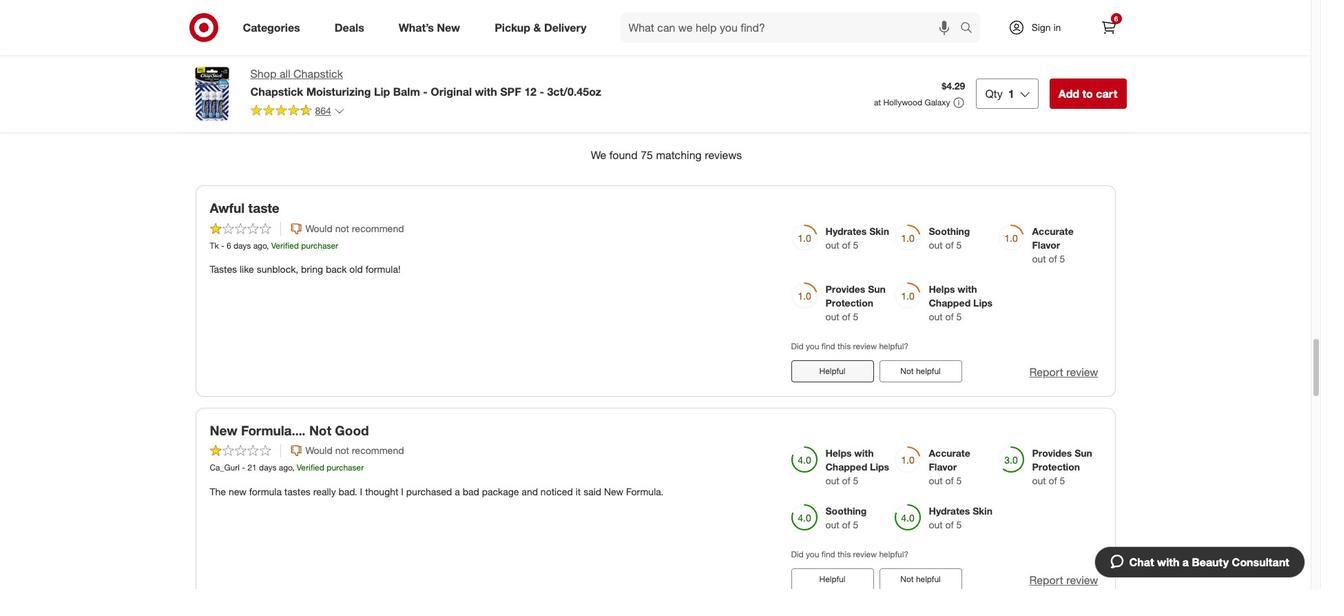 Task type: describe. For each thing, give the bounding box(es) containing it.
image of chapstick moisturizing lip balm - original with spf 12 - 3ct/0.45oz image
[[184, 66, 239, 121]]

add to cart button
[[1050, 79, 1127, 109]]

0 horizontal spatial helps with chapped lips out of 5
[[826, 448, 890, 487]]

not helpful button for new formula.... not good
[[880, 569, 962, 589]]

21
[[248, 463, 257, 473]]

photos
[[1050, 86, 1084, 100]]

bad.
[[339, 486, 357, 497]]

original
[[431, 85, 472, 98]]

in
[[1054, 21, 1061, 33]]

Verified purchases checkbox
[[1005, 105, 1019, 119]]

noticed
[[541, 486, 573, 497]]

new
[[229, 486, 247, 497]]

add to cart
[[1059, 87, 1118, 101]]

matching
[[656, 148, 702, 162]]

1 horizontal spatial a
[[651, 37, 655, 48]]

- right tk
[[221, 240, 224, 251]]

you for awful taste
[[806, 341, 820, 351]]

what's new
[[399, 20, 460, 34]]

1 horizontal spatial chapped
[[929, 297, 971, 308]]

lip
[[374, 85, 390, 98]]

deals
[[335, 20, 364, 34]]

0 vertical spatial sun
[[868, 283, 886, 295]]

1 vertical spatial 6
[[227, 240, 231, 251]]

not helpful button for awful taste
[[880, 360, 962, 382]]

1 horizontal spatial 6
[[1115, 14, 1119, 23]]

0 vertical spatial verified
[[1025, 105, 1062, 119]]

$4.29
[[942, 80, 966, 92]]

report review button for new formula.... not good
[[1030, 573, 1099, 589]]

bad
[[463, 486, 479, 497]]

864
[[315, 105, 331, 116]]

back
[[326, 263, 347, 275]]

0 horizontal spatial flavor
[[929, 461, 957, 473]]

really
[[313, 486, 336, 497]]

found
[[610, 148, 638, 162]]

75
[[641, 148, 653, 162]]

1 horizontal spatial protection
[[1033, 461, 1080, 473]]

- left 21 on the bottom of the page
[[242, 463, 245, 473]]

ago for formula....
[[279, 463, 292, 473]]

0 vertical spatial provides sun protection out of 5
[[826, 283, 886, 322]]

formula....
[[241, 422, 306, 438]]

purchaser for awful taste
[[301, 240, 338, 251]]

recommend for new formula.... not good
[[352, 445, 404, 456]]

pickup
[[495, 20, 531, 34]]

chat with a beauty consultant button
[[1095, 546, 1306, 578]]

, for formula....
[[292, 463, 295, 473]]

beauty
[[1192, 555, 1229, 569]]

tk - 6 days ago , verified purchaser
[[210, 240, 338, 251]]

write
[[628, 37, 648, 48]]

reviews
[[705, 148, 742, 162]]

hollywood
[[884, 97, 923, 107]]

1 horizontal spatial hydrates skin out of 5
[[929, 505, 993, 531]]

sign in
[[1032, 21, 1061, 33]]

&
[[534, 20, 541, 34]]

good
[[335, 422, 369, 438]]

write a review button
[[622, 32, 690, 54]]

galaxy
[[925, 97, 951, 107]]

864 link
[[250, 104, 345, 120]]

at hollywood galaxy
[[874, 97, 951, 107]]

qty 1
[[986, 87, 1015, 101]]

pickup & delivery
[[495, 20, 587, 34]]

formula.
[[626, 486, 664, 497]]

sunblock,
[[257, 263, 298, 275]]

0 vertical spatial lips
[[974, 297, 993, 308]]

would for taste
[[306, 222, 333, 234]]

not for awful taste
[[335, 222, 349, 234]]

find for new formula.... not good
[[822, 549, 836, 560]]

tastes
[[210, 263, 237, 275]]

1 i from the left
[[360, 486, 363, 497]]

0 horizontal spatial hydrates
[[826, 225, 867, 237]]

what's new link
[[387, 12, 478, 43]]

awful
[[210, 200, 245, 216]]

pickup & delivery link
[[483, 12, 604, 43]]

6 link
[[1094, 12, 1124, 43]]

chat with a beauty consultant
[[1130, 555, 1290, 569]]

1 vertical spatial provides sun protection out of 5
[[1033, 448, 1093, 487]]

verified for formula....
[[297, 463, 325, 473]]

1 vertical spatial new
[[210, 422, 237, 438]]

sign in link
[[997, 12, 1083, 43]]

thought
[[365, 486, 399, 497]]

package
[[482, 486, 519, 497]]

helpful for new formula.... not good
[[916, 574, 941, 585]]

did you find this review helpful? for awful taste
[[791, 341, 909, 351]]

With photos checkbox
[[1005, 87, 1019, 100]]

categories link
[[231, 12, 317, 43]]

said
[[584, 486, 602, 497]]

with inside button
[[1158, 555, 1180, 569]]

shop
[[250, 67, 277, 81]]

- right balm
[[423, 85, 428, 98]]

helpful button for awful taste
[[791, 360, 874, 382]]

0 vertical spatial accurate
[[1033, 225, 1074, 237]]

0 horizontal spatial accurate
[[929, 448, 971, 459]]

1 vertical spatial not
[[309, 422, 332, 438]]

report review for new formula.... not good
[[1030, 574, 1099, 587]]

report for awful taste
[[1030, 365, 1064, 379]]

0 horizontal spatial hydrates skin out of 5
[[826, 225, 890, 251]]

chat
[[1130, 555, 1155, 569]]

2 horizontal spatial a
[[1183, 555, 1189, 569]]

1 vertical spatial chapstick
[[250, 85, 303, 98]]

we
[[591, 148, 607, 162]]

0 horizontal spatial a
[[455, 486, 460, 497]]

3ct/0.45oz
[[547, 85, 602, 98]]

consultant
[[1233, 555, 1290, 569]]

0 horizontal spatial provides
[[826, 283, 866, 295]]

would not recommend for new formula.... not good
[[306, 445, 404, 456]]

sign
[[1032, 21, 1051, 33]]

0 horizontal spatial lips
[[870, 461, 890, 473]]

awful taste
[[210, 200, 280, 216]]

helpful? for awful taste
[[880, 341, 909, 351]]

1 vertical spatial provides
[[1033, 448, 1072, 459]]

to
[[1083, 87, 1093, 101]]

1 horizontal spatial new
[[437, 20, 460, 34]]

0 vertical spatial flavor
[[1033, 239, 1061, 251]]

What can we help you find? suggestions appear below search field
[[621, 12, 964, 43]]

categories
[[243, 20, 300, 34]]



Task type: vqa. For each thing, say whether or not it's contained in the screenshot.
the left I
yes



Task type: locate. For each thing, give the bounding box(es) containing it.
i right "thought"
[[401, 486, 404, 497]]

new right what's
[[437, 20, 460, 34]]

2 i from the left
[[401, 486, 404, 497]]

protection
[[826, 297, 874, 308], [1033, 461, 1080, 473]]

ca_gurl
[[210, 463, 240, 473]]

would up bring
[[306, 222, 333, 234]]

1 helpful from the top
[[916, 366, 941, 376]]

this for new formula.... not good
[[838, 549, 851, 560]]

report review for awful taste
[[1030, 365, 1099, 379]]

1 vertical spatial helps
[[826, 448, 852, 459]]

1 vertical spatial not
[[335, 445, 349, 456]]

purchaser up bring
[[301, 240, 338, 251]]

it
[[576, 486, 581, 497]]

1 vertical spatial days
[[259, 463, 277, 473]]

search button
[[954, 12, 987, 45]]

verified up sunblock,
[[271, 240, 299, 251]]

helpful for awful taste
[[820, 366, 846, 376]]

1 vertical spatial flavor
[[929, 461, 957, 473]]

new up ca_gurl
[[210, 422, 237, 438]]

1 would not recommend from the top
[[306, 222, 404, 234]]

0 vertical spatial a
[[651, 37, 655, 48]]

not
[[335, 222, 349, 234], [335, 445, 349, 456]]

ago up like
[[253, 240, 267, 251]]

0 vertical spatial chapped
[[929, 297, 971, 308]]

2 helpful? from the top
[[880, 549, 909, 560]]

helpful for awful taste
[[916, 366, 941, 376]]

1 not from the top
[[335, 222, 349, 234]]

would not recommend up old
[[306, 222, 404, 234]]

1 vertical spatial did you find this review helpful?
[[791, 549, 909, 560]]

1 horizontal spatial provides
[[1033, 448, 1072, 459]]

recommend down good on the bottom left of page
[[352, 445, 404, 456]]

helpful button for new formula.... not good
[[791, 569, 874, 589]]

1 this from the top
[[838, 341, 851, 351]]

new right said
[[604, 486, 624, 497]]

with
[[475, 85, 497, 98], [958, 283, 978, 295], [855, 448, 874, 459], [1158, 555, 1180, 569]]

tk
[[210, 240, 219, 251]]

purchaser up the "bad."
[[327, 463, 364, 473]]

would
[[306, 222, 333, 234], [306, 445, 333, 456]]

ago
[[253, 240, 267, 251], [279, 463, 292, 473]]

not for formula....
[[901, 574, 914, 585]]

0 vertical spatial ago
[[253, 240, 267, 251]]

ca_gurl - 21 days ago , verified purchaser
[[210, 463, 364, 473]]

5
[[854, 239, 859, 251], [957, 239, 962, 251], [1060, 253, 1066, 264], [854, 310, 859, 322], [957, 310, 962, 322], [854, 475, 859, 487], [957, 475, 962, 487], [1060, 475, 1066, 487], [854, 519, 859, 531], [957, 519, 962, 531]]

0 vertical spatial recommend
[[352, 222, 404, 234]]

the
[[210, 486, 226, 497]]

moisturizing
[[306, 85, 371, 98]]

1 you from the top
[[806, 341, 820, 351]]

find
[[822, 341, 836, 351], [822, 549, 836, 560]]

1 vertical spatial sun
[[1075, 448, 1093, 459]]

with inside shop all chapstick chapstick moisturizing lip balm - original with spf 12 - 3ct/0.45oz
[[475, 85, 497, 98]]

1 horizontal spatial provides sun protection out of 5
[[1033, 448, 1093, 487]]

1 horizontal spatial ,
[[292, 463, 295, 473]]

1 horizontal spatial sun
[[1075, 448, 1093, 459]]

a right write
[[651, 37, 655, 48]]

1 report review button from the top
[[1030, 364, 1099, 380]]

old
[[350, 263, 363, 275]]

taste
[[248, 200, 280, 216]]

0 vertical spatial soothing out of 5
[[929, 225, 971, 251]]

2 not helpful button from the top
[[880, 569, 962, 589]]

0 horizontal spatial new
[[210, 422, 237, 438]]

1 find from the top
[[822, 341, 836, 351]]

verified up tastes
[[297, 463, 325, 473]]

0 horizontal spatial chapped
[[826, 461, 868, 473]]

soothing
[[929, 225, 971, 237], [826, 505, 867, 517]]

0 horizontal spatial protection
[[826, 297, 874, 308]]

1 vertical spatial accurate flavor out of 5
[[929, 448, 971, 487]]

spf
[[500, 85, 521, 98]]

all
[[280, 67, 290, 81]]

,
[[267, 240, 269, 251], [292, 463, 295, 473]]

0 vertical spatial helps
[[929, 283, 955, 295]]

did
[[791, 341, 804, 351], [791, 549, 804, 560]]

2 did you find this review helpful? from the top
[[791, 549, 909, 560]]

deals link
[[323, 12, 382, 43]]

2 vertical spatial not
[[901, 574, 914, 585]]

this for awful taste
[[838, 341, 851, 351]]

like
[[240, 263, 254, 275]]

0 vertical spatial report review button
[[1030, 364, 1099, 380]]

formula!
[[366, 263, 401, 275]]

1 report review from the top
[[1030, 365, 1099, 379]]

accurate
[[1033, 225, 1074, 237], [929, 448, 971, 459]]

helpful
[[916, 366, 941, 376], [916, 574, 941, 585]]

0 vertical spatial not helpful button
[[880, 360, 962, 382]]

1 vertical spatial helpful?
[[880, 549, 909, 560]]

verified purchases
[[1025, 105, 1116, 119]]

report review button for awful taste
[[1030, 364, 1099, 380]]

1 not helpful button from the top
[[880, 360, 962, 382]]

1 vertical spatial soothing out of 5
[[826, 505, 867, 531]]

1 vertical spatial ago
[[279, 463, 292, 473]]

1 horizontal spatial helps with chapped lips out of 5
[[929, 283, 993, 322]]

0 vertical spatial would not recommend
[[306, 222, 404, 234]]

1 report from the top
[[1030, 365, 1064, 379]]

helps
[[929, 283, 955, 295], [826, 448, 852, 459]]

chapstick down all
[[250, 85, 303, 98]]

2 not from the top
[[335, 445, 349, 456]]

0 vertical spatial not
[[901, 366, 914, 376]]

not for new formula.... not good
[[335, 445, 349, 456]]

1 vertical spatial verified
[[271, 240, 299, 251]]

did for new formula.... not good
[[791, 549, 804, 560]]

not up back
[[335, 222, 349, 234]]

the new formula tastes really bad. i thought i purchased a bad package and noticed it said new formula.
[[210, 486, 664, 497]]

0 vertical spatial you
[[806, 341, 820, 351]]

1 vertical spatial skin
[[973, 505, 993, 517]]

- right 12
[[540, 85, 544, 98]]

2 horizontal spatial new
[[604, 486, 624, 497]]

soothing out of 5
[[929, 225, 971, 251], [826, 505, 867, 531]]

would down new formula.... not good
[[306, 445, 333, 456]]

days
[[234, 240, 251, 251], [259, 463, 277, 473]]

purchased
[[406, 486, 452, 497]]

hydrates skin out of 5
[[826, 225, 890, 251], [929, 505, 993, 531]]

12
[[525, 85, 537, 98]]

1 vertical spatial a
[[455, 486, 460, 497]]

1 horizontal spatial lips
[[974, 297, 993, 308]]

2 would from the top
[[306, 445, 333, 456]]

0 vertical spatial helpful button
[[791, 360, 874, 382]]

purchases
[[1065, 105, 1116, 119]]

chapstick
[[294, 67, 343, 81], [250, 85, 303, 98]]

1 vertical spatial helpful
[[916, 574, 941, 585]]

skin
[[870, 225, 890, 237], [973, 505, 993, 517]]

1 vertical spatial helps with chapped lips out of 5
[[826, 448, 890, 487]]

1 horizontal spatial accurate
[[1033, 225, 1074, 237]]

2 this from the top
[[838, 549, 851, 560]]

1 vertical spatial chapped
[[826, 461, 868, 473]]

recommend for awful taste
[[352, 222, 404, 234]]

2 helpful from the top
[[916, 574, 941, 585]]

2 did from the top
[[791, 549, 804, 560]]

2 would not recommend from the top
[[306, 445, 404, 456]]

not helpful button
[[880, 360, 962, 382], [880, 569, 962, 589]]

tastes like sunblock, bring back old formula!
[[210, 263, 401, 275]]

0 horizontal spatial accurate flavor out of 5
[[929, 448, 971, 487]]

of
[[842, 239, 851, 251], [946, 239, 954, 251], [1049, 253, 1058, 264], [842, 310, 851, 322], [946, 310, 954, 322], [842, 475, 851, 487], [946, 475, 954, 487], [1049, 475, 1058, 487], [842, 519, 851, 531], [946, 519, 954, 531]]

out
[[826, 239, 840, 251], [929, 239, 943, 251], [1033, 253, 1047, 264], [826, 310, 840, 322], [929, 310, 943, 322], [826, 475, 840, 487], [929, 475, 943, 487], [1033, 475, 1047, 487], [826, 519, 840, 531], [929, 519, 943, 531]]

0 horizontal spatial soothing out of 5
[[826, 505, 867, 531]]

flavor
[[1033, 239, 1061, 251], [929, 461, 957, 473]]

2 find from the top
[[822, 549, 836, 560]]

a
[[651, 37, 655, 48], [455, 486, 460, 497], [1183, 555, 1189, 569]]

1 vertical spatial hydrates
[[929, 505, 970, 517]]

1 vertical spatial helpful
[[820, 574, 846, 585]]

0 vertical spatial hydrates
[[826, 225, 867, 237]]

recommend up formula!
[[352, 222, 404, 234]]

with
[[1025, 86, 1047, 100]]

bring
[[301, 263, 323, 275]]

1 would from the top
[[306, 222, 333, 234]]

0 horizontal spatial helps
[[826, 448, 852, 459]]

provides sun protection out of 5
[[826, 283, 886, 322], [1033, 448, 1093, 487]]

0 vertical spatial 6
[[1115, 14, 1119, 23]]

0 vertical spatial find
[[822, 341, 836, 351]]

a left the beauty
[[1183, 555, 1189, 569]]

2 helpful from the top
[[820, 574, 846, 585]]

helps with chapped lips out of 5
[[929, 283, 993, 322], [826, 448, 890, 487]]

2 vertical spatial a
[[1183, 555, 1189, 569]]

not for taste
[[901, 366, 914, 376]]

1 recommend from the top
[[352, 222, 404, 234]]

1 vertical spatial helpful button
[[791, 569, 874, 589]]

report
[[1030, 365, 1064, 379], [1030, 574, 1064, 587]]

days for taste
[[234, 240, 251, 251]]

would not recommend for awful taste
[[306, 222, 404, 234]]

, up sunblock,
[[267, 240, 269, 251]]

2 recommend from the top
[[352, 445, 404, 456]]

purchaser for new formula.... not good
[[327, 463, 364, 473]]

6 right tk
[[227, 240, 231, 251]]

would not recommend down good on the bottom left of page
[[306, 445, 404, 456]]

0 vertical spatial protection
[[826, 297, 874, 308]]

1 helpful? from the top
[[880, 341, 909, 351]]

1 vertical spatial accurate
[[929, 448, 971, 459]]

1
[[1009, 87, 1015, 101]]

qty
[[986, 87, 1003, 101]]

0 horizontal spatial ago
[[253, 240, 267, 251]]

formula
[[249, 486, 282, 497]]

2 report review button from the top
[[1030, 573, 1099, 589]]

review inside write a review button
[[658, 37, 683, 48]]

1 helpful from the top
[[820, 366, 846, 376]]

1 horizontal spatial days
[[259, 463, 277, 473]]

0 horizontal spatial ,
[[267, 240, 269, 251]]

0 vertical spatial chapstick
[[294, 67, 343, 81]]

1 horizontal spatial skin
[[973, 505, 993, 517]]

1 vertical spatial not helpful
[[901, 574, 941, 585]]

2 you from the top
[[806, 549, 820, 560]]

tastes
[[284, 486, 311, 497]]

0 vertical spatial helpful
[[820, 366, 846, 376]]

we found 75 matching reviews
[[591, 148, 742, 162]]

1 did you find this review helpful? from the top
[[791, 341, 909, 351]]

0 vertical spatial helpful
[[916, 366, 941, 376]]

a left bad on the bottom of the page
[[455, 486, 460, 497]]

1 vertical spatial you
[[806, 549, 820, 560]]

ago for taste
[[253, 240, 267, 251]]

0 vertical spatial helpful?
[[880, 341, 909, 351]]

add
[[1059, 87, 1080, 101]]

days right 21 on the bottom of the page
[[259, 463, 277, 473]]

1 vertical spatial would not recommend
[[306, 445, 404, 456]]

days for formula....
[[259, 463, 277, 473]]

and
[[522, 486, 538, 497]]

would for formula....
[[306, 445, 333, 456]]

1 did from the top
[[791, 341, 804, 351]]

1 vertical spatial this
[[838, 549, 851, 560]]

at
[[874, 97, 881, 107]]

chapped
[[929, 297, 971, 308], [826, 461, 868, 473]]

, up tastes
[[292, 463, 295, 473]]

helpful? for new formula.... not good
[[880, 549, 909, 560]]

, for taste
[[267, 240, 269, 251]]

new formula.... not good
[[210, 422, 369, 438]]

chapstick up moisturizing
[[294, 67, 343, 81]]

2 report review from the top
[[1030, 574, 1099, 587]]

recommend
[[352, 222, 404, 234], [352, 445, 404, 456]]

0 vertical spatial report review
[[1030, 365, 1099, 379]]

1 horizontal spatial ago
[[279, 463, 292, 473]]

helpful for new formula.... not good
[[820, 574, 846, 585]]

2 report from the top
[[1030, 574, 1064, 587]]

what's
[[399, 20, 434, 34]]

verified for taste
[[271, 240, 299, 251]]

not helpful for new formula.... not good
[[901, 574, 941, 585]]

2 not helpful from the top
[[901, 574, 941, 585]]

you for new formula.... not good
[[806, 549, 820, 560]]

with photos
[[1025, 86, 1084, 100]]

helpful button
[[791, 360, 874, 382], [791, 569, 874, 589]]

1 not helpful from the top
[[901, 366, 941, 376]]

find for awful taste
[[822, 341, 836, 351]]

i
[[360, 486, 363, 497], [401, 486, 404, 497]]

cart
[[1097, 87, 1118, 101]]

ago up tastes
[[279, 463, 292, 473]]

days up like
[[234, 240, 251, 251]]

6 right in
[[1115, 14, 1119, 23]]

0 vertical spatial soothing
[[929, 225, 971, 237]]

1 vertical spatial recommend
[[352, 445, 404, 456]]

delivery
[[544, 20, 587, 34]]

1 horizontal spatial soothing
[[929, 225, 971, 237]]

did you find this review helpful? for new formula.... not good
[[791, 549, 909, 560]]

0 vertical spatial would
[[306, 222, 333, 234]]

1 vertical spatial soothing
[[826, 505, 867, 517]]

not down good on the bottom left of page
[[335, 445, 349, 456]]

0 vertical spatial accurate flavor out of 5
[[1033, 225, 1074, 264]]

helpful?
[[880, 341, 909, 351], [880, 549, 909, 560]]

report for new formula.... not good
[[1030, 574, 1064, 587]]

1 vertical spatial ,
[[292, 463, 295, 473]]

1 vertical spatial report review button
[[1030, 573, 1099, 589]]

search
[[954, 22, 987, 36]]

0 horizontal spatial soothing
[[826, 505, 867, 517]]

2 vertical spatial new
[[604, 486, 624, 497]]

1 vertical spatial hydrates skin out of 5
[[929, 505, 993, 531]]

write a review
[[628, 37, 683, 48]]

0 vertical spatial skin
[[870, 225, 890, 237]]

1 helpful button from the top
[[791, 360, 874, 382]]

did for awful taste
[[791, 341, 804, 351]]

1 vertical spatial purchaser
[[327, 463, 364, 473]]

report review button
[[1030, 364, 1099, 380], [1030, 573, 1099, 589]]

not
[[901, 366, 914, 376], [309, 422, 332, 438], [901, 574, 914, 585]]

this
[[838, 341, 851, 351], [838, 549, 851, 560]]

shop all chapstick chapstick moisturizing lip balm - original with spf 12 - 3ct/0.45oz
[[250, 67, 602, 98]]

not helpful for awful taste
[[901, 366, 941, 376]]

new
[[437, 20, 460, 34], [210, 422, 237, 438], [604, 486, 624, 497]]

0 vertical spatial this
[[838, 341, 851, 351]]

balm
[[393, 85, 420, 98]]

0 vertical spatial not helpful
[[901, 366, 941, 376]]

verified down with
[[1025, 105, 1062, 119]]

2 helpful button from the top
[[791, 569, 874, 589]]

1 horizontal spatial accurate flavor out of 5
[[1033, 225, 1074, 264]]

1 vertical spatial would
[[306, 445, 333, 456]]

would not recommend
[[306, 222, 404, 234], [306, 445, 404, 456]]

1 horizontal spatial hydrates
[[929, 505, 970, 517]]

1 horizontal spatial soothing out of 5
[[929, 225, 971, 251]]

1 horizontal spatial helps
[[929, 283, 955, 295]]

i right the "bad."
[[360, 486, 363, 497]]



